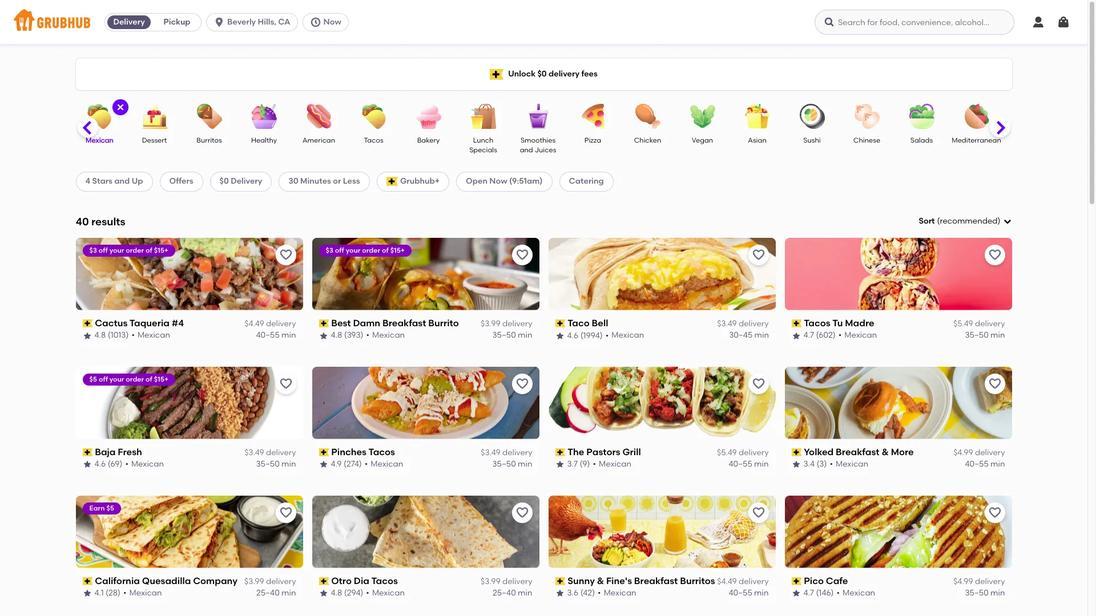Task type: vqa. For each thing, say whether or not it's contained in the screenshot.


Task type: describe. For each thing, give the bounding box(es) containing it.
tacos right dia
[[371, 576, 398, 587]]

$3.49 delivery for baja fresh
[[245, 448, 296, 458]]

your for breakfast
[[346, 247, 361, 255]]

$3.49 delivery for taco bell
[[717, 319, 769, 329]]

taqueria
[[130, 318, 170, 329]]

pico cafe
[[804, 576, 848, 587]]

american image
[[299, 104, 339, 129]]

dia
[[354, 576, 369, 587]]

3.7 (9)
[[567, 460, 590, 470]]

pizza image
[[573, 104, 613, 129]]

fees
[[582, 69, 598, 79]]

(1013)
[[108, 331, 129, 341]]

the
[[568, 447, 584, 458]]

mexican for california quesadilla company
[[129, 589, 162, 599]]

Search for food, convenience, alcohol... search field
[[815, 10, 1015, 35]]

$4.49 delivery for cactus taqueria #4
[[245, 319, 296, 329]]

fresh
[[118, 447, 142, 458]]

1 vertical spatial burritos
[[680, 576, 715, 587]]

• mexican for breakfast
[[830, 460, 869, 470]]

subscription pass image for yolked breakfast & more
[[792, 449, 802, 457]]

results
[[91, 215, 125, 228]]

earn $5
[[89, 505, 114, 513]]

now inside button
[[324, 17, 341, 27]]

bakery
[[417, 136, 440, 144]]

40–55 min for the pastors grill
[[729, 460, 769, 470]]

(393)
[[344, 331, 364, 341]]

40–55 for sunny & fine's breakfast burritos
[[729, 589, 753, 599]]

stars
[[92, 177, 112, 186]]

sushi image
[[792, 104, 832, 129]]

1 vertical spatial and
[[114, 177, 130, 186]]

salads
[[911, 136, 933, 144]]

delivery for baja fresh
[[266, 448, 296, 458]]

subscription pass image for baja fresh
[[83, 449, 93, 457]]

mexican for tacos tu madre
[[845, 331, 877, 341]]

3.4
[[804, 460, 815, 470]]

(
[[937, 216, 940, 226]]

• for dia
[[366, 589, 369, 599]]

subscription pass image for best damn breakfast burrito
[[319, 320, 329, 328]]

min for the pastors grill
[[754, 460, 769, 470]]

mexican image
[[80, 104, 120, 129]]

yolked breakfast & more
[[804, 447, 914, 458]]

30–45 min
[[729, 331, 769, 341]]

more
[[891, 447, 914, 458]]

4.7 (146)
[[804, 589, 834, 599]]

min for sunny & fine's breakfast burritos
[[754, 589, 769, 599]]

or
[[333, 177, 341, 186]]

40–55 min for sunny & fine's breakfast burritos
[[729, 589, 769, 599]]

0 horizontal spatial burritos
[[197, 136, 222, 144]]

35–50 min for baja fresh
[[256, 460, 296, 470]]

delivery for best damn breakfast burrito
[[503, 319, 533, 329]]

3.6
[[567, 589, 579, 599]]

$3 off your order of $15+ for taqueria
[[89, 247, 169, 255]]

30–45
[[729, 331, 753, 341]]

• mexican for cafe
[[837, 589, 876, 599]]

40 results
[[76, 215, 125, 228]]

subscription pass image for taco bell
[[555, 320, 565, 328]]

subscription pass image for otro dia tacos
[[319, 578, 329, 586]]

• for bell
[[606, 331, 609, 341]]

(42)
[[581, 589, 595, 599]]

4.7 for pico cafe
[[804, 589, 814, 599]]

star icon image for baja fresh
[[83, 461, 92, 470]]

vegan image
[[683, 104, 723, 129]]

25–40 min for california quesadilla company
[[256, 589, 296, 599]]

tacos down tacos image at the left top
[[364, 136, 384, 144]]

tu
[[833, 318, 843, 329]]

the pastors grill logo image
[[549, 367, 776, 440]]

otro dia tacos logo image
[[312, 496, 539, 569]]

star icon image for cactus taqueria #4
[[83, 332, 92, 341]]

madre
[[845, 318, 875, 329]]

25–40 min for otro dia tacos
[[493, 589, 533, 599]]

pastors
[[587, 447, 620, 458]]

delivery for sunny & fine's breakfast burritos
[[739, 577, 769, 587]]

dessert image
[[134, 104, 174, 129]]

35–50 for tacos tu madre
[[965, 331, 989, 341]]

4.7 for tacos tu madre
[[804, 331, 814, 341]]

star icon image for otro dia tacos
[[319, 590, 328, 599]]

subscription pass image for california quesadilla company
[[83, 578, 93, 586]]

beverly hills, ca button
[[206, 13, 302, 31]]

min for california quesadilla company
[[282, 589, 296, 599]]

$4.99 delivery for yolked breakfast & more
[[954, 448, 1005, 458]]

delivery for pinches tacos
[[503, 448, 533, 458]]

mediterranean
[[952, 136, 1002, 144]]

$3.99 delivery for best damn breakfast burrito
[[481, 319, 533, 329]]

$5.49 delivery for the pastors grill
[[717, 448, 769, 458]]

sunny & fine's breakfast burritos
[[568, 576, 715, 587]]

pico cafe logo image
[[785, 496, 1012, 569]]

unlock
[[508, 69, 536, 79]]

0 horizontal spatial $0
[[220, 177, 229, 186]]

smoothies and juices
[[520, 136, 556, 154]]

subscription pass image for sunny & fine's breakfast burritos
[[555, 578, 565, 586]]

4.8 (393)
[[331, 331, 364, 341]]

california
[[95, 576, 140, 587]]

svg image inside beverly hills, ca 'button'
[[214, 17, 225, 28]]

min for tacos tu madre
[[991, 331, 1005, 341]]

)
[[998, 216, 1001, 226]]

$15+ for #4
[[154, 247, 169, 255]]

svg image inside now button
[[310, 17, 321, 28]]

0 horizontal spatial svg image
[[116, 103, 125, 112]]

unlock $0 delivery fees
[[508, 69, 598, 79]]

of for breakfast
[[382, 247, 389, 255]]

(1994)
[[581, 331, 603, 341]]

cafe
[[826, 576, 848, 587]]

smoothies and juices image
[[518, 104, 558, 129]]

$3.49 for fresh
[[245, 448, 264, 458]]

4.1
[[95, 589, 104, 599]]

grubhub plus flag logo image for unlock $0 delivery fees
[[490, 69, 504, 80]]

(3)
[[817, 460, 827, 470]]

chicken
[[634, 136, 661, 144]]

$3.99 for otro dia tacos
[[481, 577, 501, 587]]

delivery for cactus taqueria #4
[[266, 319, 296, 329]]

star icon image for best damn breakfast burrito
[[319, 332, 328, 341]]

$3 off your order of $15+ for damn
[[326, 247, 405, 255]]

mexican for baja fresh
[[131, 460, 164, 470]]

#4
[[172, 318, 184, 329]]

otro dia tacos
[[331, 576, 398, 587]]

1 vertical spatial breakfast
[[836, 447, 880, 458]]

35–50 min for best damn breakfast burrito
[[493, 331, 533, 341]]

pinches tacos logo image
[[312, 367, 539, 440]]

beverly
[[227, 17, 256, 27]]

best
[[331, 318, 351, 329]]

baja
[[95, 447, 116, 458]]

sort ( recommended )
[[919, 216, 1001, 226]]

1 horizontal spatial &
[[882, 447, 889, 458]]

dessert
[[142, 136, 167, 144]]

mediterranean image
[[957, 104, 997, 129]]

bell
[[592, 318, 608, 329]]

4.1 (28)
[[95, 589, 120, 599]]

• for taqueria
[[132, 331, 135, 341]]

1 horizontal spatial breakfast
[[634, 576, 678, 587]]

(9:51am)
[[509, 177, 543, 186]]

delivery for tacos tu madre
[[975, 319, 1005, 329]]

$3.99 for best damn breakfast burrito
[[481, 319, 501, 329]]

3.7
[[567, 460, 578, 470]]

healthy
[[251, 136, 277, 144]]

min for otro dia tacos
[[518, 589, 533, 599]]

4 stars and up
[[85, 177, 143, 186]]

3.6 (42)
[[567, 589, 595, 599]]

tacos tu madre logo image
[[785, 238, 1012, 311]]

• for &
[[598, 589, 601, 599]]

4.9
[[331, 460, 342, 470]]

$5.49 for madre
[[954, 319, 973, 329]]

quesadilla
[[142, 576, 191, 587]]

$3.49 for bell
[[717, 319, 737, 329]]

taco bell logo image
[[549, 238, 776, 311]]

yolked breakfast & more logo image
[[785, 367, 1012, 440]]

chinese
[[854, 136, 881, 144]]

now button
[[302, 13, 353, 31]]

american
[[303, 136, 335, 144]]

best damn breakfast burrito logo image
[[312, 238, 539, 311]]

pinches tacos
[[331, 447, 395, 458]]

subscription pass image for pinches tacos
[[319, 449, 329, 457]]

1 vertical spatial $5
[[106, 505, 114, 513]]

• mexican for tu
[[839, 331, 877, 341]]

25–40 for california quesadilla company
[[256, 589, 280, 599]]

catering
[[569, 177, 604, 186]]

$5 off your order of $15+
[[89, 376, 169, 384]]

• mexican for quesadilla
[[123, 589, 162, 599]]

(28)
[[106, 589, 120, 599]]

pickup
[[164, 17, 191, 27]]

bakery image
[[409, 104, 449, 129]]

grubhub+
[[400, 177, 440, 186]]

35–50 for pinches tacos
[[493, 460, 516, 470]]

cactus taqueria #4 logo image
[[76, 238, 303, 311]]

sort
[[919, 216, 935, 226]]



Task type: locate. For each thing, give the bounding box(es) containing it.
• for tu
[[839, 331, 842, 341]]

0 horizontal spatial breakfast
[[383, 318, 426, 329]]

• mexican for dia
[[366, 589, 405, 599]]

juices
[[535, 146, 556, 154]]

delivery
[[549, 69, 580, 79], [266, 319, 296, 329], [503, 319, 533, 329], [739, 319, 769, 329], [975, 319, 1005, 329], [266, 448, 296, 458], [503, 448, 533, 458], [739, 448, 769, 458], [975, 448, 1005, 458], [266, 577, 296, 587], [503, 577, 533, 587], [739, 577, 769, 587], [975, 577, 1005, 587]]

0 horizontal spatial &
[[597, 576, 604, 587]]

0 horizontal spatial $5.49
[[717, 448, 737, 458]]

subscription pass image left best
[[319, 320, 329, 328]]

the pastors grill
[[568, 447, 641, 458]]

chicken image
[[628, 104, 668, 129]]

tacos image
[[354, 104, 394, 129]]

1 vertical spatial &
[[597, 576, 604, 587]]

• mexican down "madre"
[[839, 331, 877, 341]]

4.8 down best
[[331, 331, 342, 341]]

• mexican for pastors
[[593, 460, 632, 470]]

1 vertical spatial $5.49 delivery
[[717, 448, 769, 458]]

0 horizontal spatial 4.6
[[95, 460, 106, 470]]

$3 off your order of $15+
[[89, 247, 169, 255], [326, 247, 405, 255]]

subscription pass image left the the
[[555, 449, 565, 457]]

mexican down best damn breakfast burrito
[[372, 331, 405, 341]]

• down pinches tacos
[[365, 460, 368, 470]]

2 horizontal spatial breakfast
[[836, 447, 880, 458]]

$0 right unlock
[[538, 69, 547, 79]]

asian
[[748, 136, 767, 144]]

subscription pass image for cactus taqueria #4
[[83, 320, 93, 328]]

save this restaurant image for tacos tu madre
[[988, 248, 1002, 262]]

0 horizontal spatial $3
[[89, 247, 97, 255]]

4
[[85, 177, 90, 186]]

open now (9:51am)
[[466, 177, 543, 186]]

• mexican down fine's
[[598, 589, 637, 599]]

1 horizontal spatial $5.49
[[954, 319, 973, 329]]

breakfast right fine's
[[634, 576, 678, 587]]

1 horizontal spatial $4.49 delivery
[[717, 577, 769, 587]]

4.6 down taco
[[567, 331, 579, 341]]

subscription pass image left otro
[[319, 578, 329, 586]]

min
[[282, 331, 296, 341], [518, 331, 533, 341], [754, 331, 769, 341], [991, 331, 1005, 341], [282, 460, 296, 470], [518, 460, 533, 470], [754, 460, 769, 470], [991, 460, 1005, 470], [282, 589, 296, 599], [518, 589, 533, 599], [754, 589, 769, 599], [991, 589, 1005, 599]]

grubhub plus flag logo image
[[490, 69, 504, 80], [386, 177, 398, 186]]

& left more
[[882, 447, 889, 458]]

tacos right pinches
[[369, 447, 395, 458]]

0 vertical spatial grubhub plus flag logo image
[[490, 69, 504, 80]]

$3.99 delivery
[[481, 319, 533, 329], [244, 577, 296, 587], [481, 577, 533, 587]]

4.9 (274)
[[331, 460, 362, 470]]

0 vertical spatial $0
[[538, 69, 547, 79]]

your
[[110, 247, 124, 255], [346, 247, 361, 255], [110, 376, 124, 384]]

$5 right earn
[[106, 505, 114, 513]]

• down otro dia tacos on the left of the page
[[366, 589, 369, 599]]

grubhub plus flag logo image left grubhub+
[[386, 177, 398, 186]]

star icon image left 4.6 (69)
[[83, 461, 92, 470]]

your for #4
[[110, 247, 124, 255]]

asian image
[[738, 104, 778, 129]]

mexican for pico cafe
[[843, 589, 876, 599]]

delivery for yolked breakfast & more
[[975, 448, 1005, 458]]

lunch specials image
[[463, 104, 503, 129]]

40–55 for cactus taqueria #4
[[256, 331, 280, 341]]

subscription pass image left yolked
[[792, 449, 802, 457]]

1 vertical spatial grubhub plus flag logo image
[[386, 177, 398, 186]]

lunch
[[473, 136, 494, 144]]

min for best damn breakfast burrito
[[518, 331, 533, 341]]

1 horizontal spatial 25–40 min
[[493, 589, 533, 599]]

1 horizontal spatial $4.49
[[717, 577, 737, 587]]

1 horizontal spatial burritos
[[680, 576, 715, 587]]

up
[[132, 177, 143, 186]]

$5.49 for grill
[[717, 448, 737, 458]]

1 vertical spatial $0
[[220, 177, 229, 186]]

min for pinches tacos
[[518, 460, 533, 470]]

0 horizontal spatial 25–40
[[256, 589, 280, 599]]

mexican down cafe
[[843, 589, 876, 599]]

• mexican for damn
[[366, 331, 405, 341]]

1 horizontal spatial delivery
[[231, 177, 262, 186]]

svg image
[[1057, 15, 1071, 29], [214, 17, 225, 28], [310, 17, 321, 28], [1003, 217, 1012, 226]]

0 horizontal spatial $4.49 delivery
[[245, 319, 296, 329]]

mexican down "madre"
[[845, 331, 877, 341]]

$4.49 for cactus taqueria #4
[[245, 319, 264, 329]]

0 horizontal spatial $4.49
[[245, 319, 264, 329]]

35–50 for best damn breakfast burrito
[[493, 331, 516, 341]]

• right (69)
[[125, 460, 128, 470]]

chinese image
[[847, 104, 887, 129]]

main navigation navigation
[[0, 0, 1088, 45]]

star icon image left "4.8 (393)"
[[319, 332, 328, 341]]

0 horizontal spatial $5.49 delivery
[[717, 448, 769, 458]]

40–55 min
[[256, 331, 296, 341], [729, 460, 769, 470], [965, 460, 1005, 470], [729, 589, 769, 599]]

subscription pass image
[[83, 320, 93, 328], [792, 320, 802, 328], [83, 449, 93, 457], [555, 449, 565, 457], [792, 449, 802, 457], [83, 578, 93, 586], [555, 578, 565, 586], [792, 578, 802, 586]]

cactus
[[95, 318, 128, 329]]

$4.99 for pico cafe
[[954, 577, 973, 587]]

1 horizontal spatial $3.49
[[481, 448, 501, 458]]

• for tacos
[[365, 460, 368, 470]]

0 vertical spatial and
[[520, 146, 533, 154]]

mexican right (1994)
[[612, 331, 644, 341]]

1 vertical spatial $4.99
[[954, 577, 973, 587]]

40–55
[[256, 331, 280, 341], [729, 460, 753, 470], [965, 460, 989, 470], [729, 589, 753, 599]]

min for cactus taqueria #4
[[282, 331, 296, 341]]

2 vertical spatial breakfast
[[634, 576, 678, 587]]

star icon image for tacos tu madre
[[792, 332, 801, 341]]

star icon image left 4.1
[[83, 590, 92, 599]]

california quesadilla company logo image
[[76, 496, 303, 569]]

1 vertical spatial $4.49 delivery
[[717, 577, 769, 587]]

(9)
[[580, 460, 590, 470]]

• down cafe
[[837, 589, 840, 599]]

• for breakfast
[[830, 460, 833, 470]]

$0 delivery
[[220, 177, 262, 186]]

subscription pass image left sunny
[[555, 578, 565, 586]]

mexican for pinches tacos
[[371, 460, 403, 470]]

• for pastors
[[593, 460, 596, 470]]

$3 for best damn breakfast burrito
[[326, 247, 334, 255]]

baja fresh logo image
[[76, 367, 303, 440]]

• for quesadilla
[[123, 589, 126, 599]]

2 25–40 min from the left
[[493, 589, 533, 599]]

star icon image left 4.7 (602)
[[792, 332, 801, 341]]

4.7 down pico
[[804, 589, 814, 599]]

• mexican down "california quesadilla company"
[[123, 589, 162, 599]]

1 25–40 from the left
[[256, 589, 280, 599]]

mexican down fine's
[[604, 589, 637, 599]]

mexican down yolked breakfast & more at the bottom
[[836, 460, 869, 470]]

2 25–40 from the left
[[493, 589, 516, 599]]

save this restaurant image
[[279, 248, 293, 262], [752, 248, 766, 262], [279, 377, 293, 391], [515, 377, 529, 391], [988, 377, 1002, 391], [279, 506, 293, 520], [515, 506, 529, 520], [988, 506, 1002, 520]]

1 horizontal spatial 25–40
[[493, 589, 516, 599]]

of
[[146, 247, 152, 255], [382, 247, 389, 255], [146, 376, 152, 384]]

subscription pass image for pico cafe
[[792, 578, 802, 586]]

breakfast right yolked
[[836, 447, 880, 458]]

baja fresh
[[95, 447, 142, 458]]

1 horizontal spatial now
[[490, 177, 507, 186]]

order for breakfast
[[362, 247, 380, 255]]

40–55 for yolked breakfast & more
[[965, 460, 989, 470]]

None field
[[919, 216, 1012, 227]]

• right '(42)'
[[598, 589, 601, 599]]

mexican down otro dia tacos on the left of the page
[[372, 589, 405, 599]]

• mexican for fresh
[[125, 460, 164, 470]]

1 $4.99 delivery from the top
[[954, 448, 1005, 458]]

and left the up
[[114, 177, 130, 186]]

$4.99 delivery for pico cafe
[[954, 577, 1005, 587]]

1 horizontal spatial svg image
[[824, 17, 835, 28]]

30
[[289, 177, 299, 186]]

• mexican down cafe
[[837, 589, 876, 599]]

$4.49
[[245, 319, 264, 329], [717, 577, 737, 587]]

star icon image left 3.6
[[555, 590, 565, 599]]

1 horizontal spatial $3
[[326, 247, 334, 255]]

1 vertical spatial delivery
[[231, 177, 262, 186]]

less
[[343, 177, 360, 186]]

minutes
[[300, 177, 331, 186]]

4.8 for cactus taqueria #4
[[95, 331, 106, 341]]

2 4.7 from the top
[[804, 589, 814, 599]]

star icon image left '4.9'
[[319, 461, 328, 470]]

subscription pass image
[[319, 320, 329, 328], [555, 320, 565, 328], [319, 449, 329, 457], [319, 578, 329, 586]]

delivery inside button
[[113, 17, 145, 27]]

$0
[[538, 69, 547, 79], [220, 177, 229, 186]]

0 vertical spatial 4.7
[[804, 331, 814, 341]]

subscription pass image left taco
[[555, 320, 565, 328]]

2 $4.99 delivery from the top
[[954, 577, 1005, 587]]

1 horizontal spatial 4.6
[[567, 331, 579, 341]]

subscription pass image left 'tu'
[[792, 320, 802, 328]]

sushi
[[804, 136, 821, 144]]

delivery for the pastors grill
[[739, 448, 769, 458]]

0 vertical spatial $4.99 delivery
[[954, 448, 1005, 458]]

• down tacos tu madre
[[839, 331, 842, 341]]

sunny & fine's breakfast burritos logo image
[[549, 496, 776, 569]]

(602)
[[816, 331, 836, 341]]

1 25–40 min from the left
[[256, 589, 296, 599]]

order for #4
[[126, 247, 144, 255]]

grubhub plus flag logo image left unlock
[[490, 69, 504, 80]]

40–55 min for cactus taqueria #4
[[256, 331, 296, 341]]

1 horizontal spatial $5
[[106, 505, 114, 513]]

burritos image
[[189, 104, 229, 129]]

0 horizontal spatial grubhub plus flag logo image
[[386, 177, 398, 186]]

star icon image for taco bell
[[555, 332, 565, 341]]

recommended
[[940, 216, 998, 226]]

tacos up 4.7 (602)
[[804, 318, 831, 329]]

and
[[520, 146, 533, 154], [114, 177, 130, 186]]

4.6 for baja fresh
[[95, 460, 106, 470]]

1 vertical spatial 4.6
[[95, 460, 106, 470]]

taco bell
[[568, 318, 608, 329]]

1 horizontal spatial and
[[520, 146, 533, 154]]

(274)
[[344, 460, 362, 470]]

• down cactus taqueria #4
[[132, 331, 135, 341]]

delivery down healthy
[[231, 177, 262, 186]]

$3.99 delivery for california quesadilla company
[[244, 577, 296, 587]]

star icon image left 4.6 (1994)
[[555, 332, 565, 341]]

mexican for cactus taqueria #4
[[138, 331, 170, 341]]

star icon image left "4.8 (294)"
[[319, 590, 328, 599]]

4.8 (294)
[[331, 589, 363, 599]]

beverly hills, ca
[[227, 17, 290, 27]]

1 $3 off your order of $15+ from the left
[[89, 247, 169, 255]]

subscription pass image left pico
[[792, 578, 802, 586]]

and down smoothies
[[520, 146, 533, 154]]

4.8 (1013)
[[95, 331, 129, 341]]

2 horizontal spatial $3.49
[[717, 319, 737, 329]]

1 vertical spatial $4.99 delivery
[[954, 577, 1005, 587]]

1 4.7 from the top
[[804, 331, 814, 341]]

0 horizontal spatial $3.49 delivery
[[245, 448, 296, 458]]

now right open
[[490, 177, 507, 186]]

delivery left pickup on the top
[[113, 17, 145, 27]]

subscription pass image left 'cactus'
[[83, 320, 93, 328]]

star icon image left 3.7 at the right bottom of page
[[555, 461, 565, 470]]

• right (28)
[[123, 589, 126, 599]]

pizza
[[585, 136, 601, 144]]

taco
[[568, 318, 590, 329]]

& left fine's
[[597, 576, 604, 587]]

yolked
[[804, 447, 834, 458]]

subscription pass image left california
[[83, 578, 93, 586]]

1 vertical spatial $4.49
[[717, 577, 737, 587]]

40–55 min for yolked breakfast & more
[[965, 460, 1005, 470]]

cactus taqueria #4
[[95, 318, 184, 329]]

mexican for taco bell
[[612, 331, 644, 341]]

0 vertical spatial 4.6
[[567, 331, 579, 341]]

$0 right offers
[[220, 177, 229, 186]]

1 horizontal spatial grubhub plus flag logo image
[[490, 69, 504, 80]]

1 vertical spatial 4.7
[[804, 589, 814, 599]]

0 horizontal spatial and
[[114, 177, 130, 186]]

mexican for best damn breakfast burrito
[[372, 331, 405, 341]]

breakfast right damn
[[383, 318, 426, 329]]

mexican for sunny & fine's breakfast burritos
[[604, 589, 637, 599]]

1 $4.99 from the top
[[954, 448, 973, 458]]

pickup button
[[153, 13, 201, 31]]

• mexican down best damn breakfast burrito
[[366, 331, 405, 341]]

• mexican down pinches tacos
[[365, 460, 403, 470]]

$3.99
[[481, 319, 501, 329], [244, 577, 264, 587], [481, 577, 501, 587]]

tacos tu madre
[[804, 318, 875, 329]]

• mexican for &
[[598, 589, 637, 599]]

35–50 min for pinches tacos
[[493, 460, 533, 470]]

delivery for california quesadilla company
[[266, 577, 296, 587]]

0 vertical spatial &
[[882, 447, 889, 458]]

1 horizontal spatial $3.49 delivery
[[481, 448, 533, 458]]

2 $3 from the left
[[326, 247, 334, 255]]

0 vertical spatial $4.49 delivery
[[245, 319, 296, 329]]

star icon image left 4.7 (146)
[[792, 590, 801, 599]]

• mexican down yolked breakfast & more at the bottom
[[830, 460, 869, 470]]

4.8 for otro dia tacos
[[331, 589, 342, 599]]

0 vertical spatial burritos
[[197, 136, 222, 144]]

open
[[466, 177, 488, 186]]

healthy image
[[244, 104, 284, 129]]

burrito
[[428, 318, 459, 329]]

• for fresh
[[125, 460, 128, 470]]

0 vertical spatial $4.49
[[245, 319, 264, 329]]

• right the (3)
[[830, 460, 833, 470]]

save this restaurant image
[[515, 248, 529, 262], [988, 248, 1002, 262], [752, 377, 766, 391], [752, 506, 766, 520]]

now right ca
[[324, 17, 341, 27]]

1 horizontal spatial $5.49 delivery
[[954, 319, 1005, 329]]

$4.49 for sunny & fine's breakfast burritos
[[717, 577, 737, 587]]

0 horizontal spatial 25–40 min
[[256, 589, 296, 599]]

40–55 for the pastors grill
[[729, 460, 753, 470]]

star icon image left 3.4 at the right bottom of page
[[792, 461, 801, 470]]

4.6 down baja
[[95, 460, 106, 470]]

2 $4.99 from the top
[[954, 577, 973, 587]]

svg image
[[1032, 15, 1046, 29], [824, 17, 835, 28], [116, 103, 125, 112]]

ca
[[278, 17, 290, 27]]

0 horizontal spatial $5
[[89, 376, 97, 384]]

2 horizontal spatial svg image
[[1032, 15, 1046, 29]]

30 minutes or less
[[289, 177, 360, 186]]

star icon image for pico cafe
[[792, 590, 801, 599]]

mexican down fresh
[[131, 460, 164, 470]]

0 vertical spatial $5.49 delivery
[[954, 319, 1005, 329]]

offers
[[169, 177, 193, 186]]

25–40 min
[[256, 589, 296, 599], [493, 589, 533, 599]]

0 vertical spatial $4.99
[[954, 448, 973, 458]]

0 vertical spatial $5.49
[[954, 319, 973, 329]]

subscription pass image for tacos tu madre
[[792, 320, 802, 328]]

$15+ for breakfast
[[390, 247, 405, 255]]

• mexican down the bell
[[606, 331, 644, 341]]

earn
[[89, 505, 105, 513]]

mexican for the pastors grill
[[599, 460, 632, 470]]

• for damn
[[366, 331, 370, 341]]

save this restaurant image for the pastors grill
[[752, 377, 766, 391]]

$4.49 delivery
[[245, 319, 296, 329], [717, 577, 769, 587]]

0 vertical spatial now
[[324, 17, 341, 27]]

• for cafe
[[837, 589, 840, 599]]

none field containing sort
[[919, 216, 1012, 227]]

delivery for pico cafe
[[975, 577, 1005, 587]]

save this restaurant image for sunny & fine's breakfast burritos
[[752, 506, 766, 520]]

off for baja
[[99, 376, 108, 384]]

mexican down "california quesadilla company"
[[129, 589, 162, 599]]

4.8 for best damn breakfast burrito
[[331, 331, 342, 341]]

0 vertical spatial breakfast
[[383, 318, 426, 329]]

star icon image for sunny & fine's breakfast burritos
[[555, 590, 565, 599]]

salads image
[[902, 104, 942, 129]]

specials
[[470, 146, 497, 154]]

$4.99 for yolked breakfast & more
[[954, 448, 973, 458]]

1 vertical spatial $5.49
[[717, 448, 737, 458]]

0 horizontal spatial $3.49
[[245, 448, 264, 458]]

4.7 left (602)
[[804, 331, 814, 341]]

mexican down the pastors grill
[[599, 460, 632, 470]]

breakfast
[[383, 318, 426, 329], [836, 447, 880, 458], [634, 576, 678, 587]]

• down the bell
[[606, 331, 609, 341]]

delivery
[[113, 17, 145, 27], [231, 177, 262, 186]]

otro
[[331, 576, 352, 587]]

$4.49 delivery for sunny & fine's breakfast burritos
[[717, 577, 769, 587]]

4.8 down otro
[[331, 589, 342, 599]]

35–50 min
[[493, 331, 533, 341], [965, 331, 1005, 341], [256, 460, 296, 470], [493, 460, 533, 470], [965, 589, 1005, 599]]

2 $3 off your order of $15+ from the left
[[326, 247, 405, 255]]

mexican down taqueria
[[138, 331, 170, 341]]

• mexican down taqueria
[[132, 331, 170, 341]]

mexican down mexican image
[[86, 136, 114, 144]]

and inside smoothies and juices
[[520, 146, 533, 154]]

4.7 (602)
[[804, 331, 836, 341]]

min for taco bell
[[754, 331, 769, 341]]

california quesadilla company
[[95, 576, 238, 587]]

4.8 down 'cactus'
[[95, 331, 106, 341]]

grill
[[623, 447, 641, 458]]

0 horizontal spatial delivery
[[113, 17, 145, 27]]

0 horizontal spatial now
[[324, 17, 341, 27]]

1 horizontal spatial $3 off your order of $15+
[[326, 247, 405, 255]]

• mexican down the pastors grill
[[593, 460, 632, 470]]

0 horizontal spatial $3 off your order of $15+
[[89, 247, 169, 255]]

mexican for yolked breakfast & more
[[836, 460, 869, 470]]

(294)
[[344, 589, 363, 599]]

• right (9)
[[593, 460, 596, 470]]

subscription pass image left baja
[[83, 449, 93, 457]]

• mexican for taqueria
[[132, 331, 170, 341]]

$5 down the 4.8 (1013)
[[89, 376, 97, 384]]

star icon image for pinches tacos
[[319, 461, 328, 470]]

$5
[[89, 376, 97, 384], [106, 505, 114, 513]]

• mexican down fresh
[[125, 460, 164, 470]]

star icon image left the 4.8 (1013)
[[83, 332, 92, 341]]

• mexican down otro dia tacos on the left of the page
[[366, 589, 405, 599]]

4.6 (69)
[[95, 460, 122, 470]]

damn
[[353, 318, 380, 329]]

1 $3 from the left
[[89, 247, 97, 255]]

0 vertical spatial $5
[[89, 376, 97, 384]]

40
[[76, 215, 89, 228]]

(146)
[[816, 589, 834, 599]]

$5.49
[[954, 319, 973, 329], [717, 448, 737, 458]]

1 vertical spatial now
[[490, 177, 507, 186]]

1 horizontal spatial $0
[[538, 69, 547, 79]]

2 horizontal spatial $3.49 delivery
[[717, 319, 769, 329]]

• down damn
[[366, 331, 370, 341]]

smoothies
[[521, 136, 556, 144]]

subscription pass image left pinches
[[319, 449, 329, 457]]

star icon image
[[83, 332, 92, 341], [319, 332, 328, 341], [555, 332, 565, 341], [792, 332, 801, 341], [83, 461, 92, 470], [319, 461, 328, 470], [555, 461, 565, 470], [792, 461, 801, 470], [83, 590, 92, 599], [319, 590, 328, 599], [555, 590, 565, 599], [792, 590, 801, 599]]

sunny
[[568, 576, 595, 587]]

4.6 (1994)
[[567, 331, 603, 341]]

25–40
[[256, 589, 280, 599], [493, 589, 516, 599]]

• mexican for bell
[[606, 331, 644, 341]]

0 vertical spatial delivery
[[113, 17, 145, 27]]

$3.49
[[717, 319, 737, 329], [245, 448, 264, 458], [481, 448, 501, 458]]

delivery for otro dia tacos
[[503, 577, 533, 587]]

min for baja fresh
[[282, 460, 296, 470]]

mexican down pinches tacos
[[371, 460, 403, 470]]



